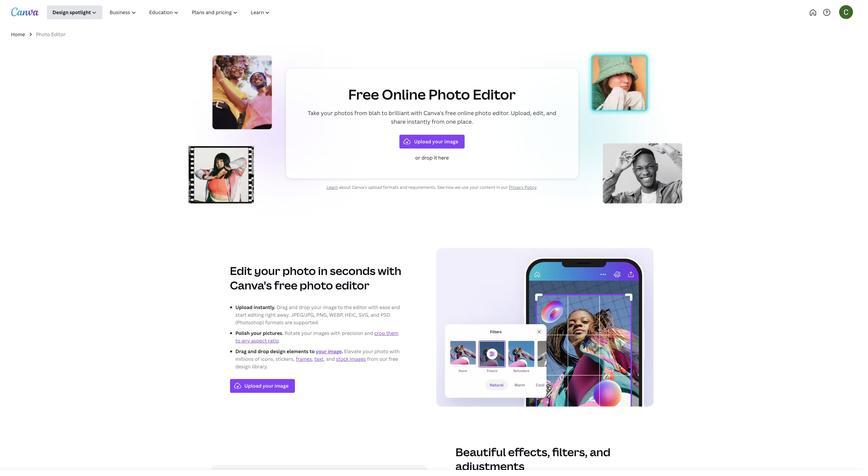 Task type: locate. For each thing, give the bounding box(es) containing it.
from left the blah
[[355, 109, 368, 117]]

to right the blah
[[382, 109, 387, 117]]

0 vertical spatial from
[[355, 109, 368, 117]]

drop up jpeg/jpg,
[[299, 304, 310, 311]]

2 vertical spatial .
[[342, 348, 343, 355]]

0 horizontal spatial free
[[274, 278, 298, 293]]

photo inside take your photos from blah to brilliant with canva's free online photo editor. upload, edit, and share instantly from one place.
[[475, 109, 491, 117]]

1 vertical spatial drop
[[299, 304, 310, 311]]

the
[[344, 304, 352, 311]]

design down millions
[[236, 364, 251, 370]]

drop inside drag and drop your image to the editor with ease and start editing right away. jpeg/jpg, png, webp, heic, svg, and psd (photoshop) formats are supported.
[[299, 304, 310, 311]]

of
[[255, 356, 260, 363]]

our left the privacy
[[501, 185, 508, 191]]

formats right 'upload'
[[383, 185, 399, 191]]

right
[[265, 312, 276, 319]]

1 vertical spatial editor
[[353, 304, 367, 311]]

in right content
[[497, 185, 500, 191]]

formats
[[383, 185, 399, 191], [265, 320, 284, 326]]

0 vertical spatial canva's
[[424, 109, 444, 117]]

beautiful effects, filters, and adjustments
[[456, 445, 611, 471]]

image up webp,
[[323, 304, 337, 311]]

1 vertical spatial canva's
[[352, 185, 367, 191]]

0 horizontal spatial canva's
[[230, 278, 272, 293]]

0 vertical spatial photo
[[36, 31, 50, 38]]

0 horizontal spatial ,
[[312, 356, 313, 363]]

1 horizontal spatial images
[[350, 356, 366, 363]]

.
[[537, 185, 538, 191], [279, 338, 280, 344], [342, 348, 343, 355]]

0 horizontal spatial photo
[[36, 31, 50, 38]]

canva's up upload instantly.
[[230, 278, 272, 293]]

1 horizontal spatial photo
[[429, 85, 470, 104]]

photo right home at the top left of the page
[[36, 31, 50, 38]]

canva's inside take your photos from blah to brilliant with canva's free online photo editor. upload, edit, and share instantly from one place.
[[424, 109, 444, 117]]

1 vertical spatial drag
[[236, 348, 247, 355]]

. right the privacy
[[537, 185, 538, 191]]

policy
[[525, 185, 537, 191]]

0 vertical spatial in
[[497, 185, 500, 191]]

2 horizontal spatial .
[[537, 185, 538, 191]]

text
[[315, 356, 324, 363]]

. down pictures.
[[279, 338, 280, 344]]

rotate your images with precision and
[[285, 330, 375, 337]]

take
[[308, 109, 320, 117]]

drag inside drag and drop your image to the editor with ease and start editing right away. jpeg/jpg, png, webp, heic, svg, and psd (photoshop) formats are supported.
[[277, 304, 288, 311]]

to left any
[[236, 338, 240, 344]]

to
[[382, 109, 387, 117], [338, 304, 343, 311], [236, 338, 240, 344], [310, 348, 315, 355]]

and left psd
[[371, 312, 380, 319]]

images down elevate
[[350, 356, 366, 363]]

from right 'stock images' link
[[367, 356, 379, 363]]

drag up millions
[[236, 348, 247, 355]]

1 horizontal spatial ,
[[324, 356, 325, 363]]

1 horizontal spatial formats
[[383, 185, 399, 191]]

design
[[270, 348, 286, 355], [236, 364, 251, 370]]

images down png,
[[313, 330, 330, 337]]

1 vertical spatial editor
[[473, 85, 516, 104]]

design inside from our free design library.
[[236, 364, 251, 370]]

our down crop
[[380, 356, 388, 363]]

0 horizontal spatial .
[[279, 338, 280, 344]]

drag up away.
[[277, 304, 288, 311]]

frames link
[[296, 356, 312, 363]]

0 vertical spatial images
[[313, 330, 330, 337]]

2 , from the left
[[324, 356, 325, 363]]

share
[[391, 118, 406, 126]]

to for your
[[338, 304, 343, 311]]

0 horizontal spatial our
[[380, 356, 388, 363]]

seconds
[[330, 264, 376, 279]]

your inside elevate your photo with millions of icons, stickers,
[[363, 348, 373, 355]]

photo inside elevate your photo with millions of icons, stickers,
[[375, 348, 389, 355]]

0 vertical spatial drop
[[422, 155, 433, 161]]

frames , text , and stock images
[[296, 356, 366, 363]]

png,
[[317, 312, 328, 319]]

your right elevate
[[363, 348, 373, 355]]

we
[[455, 185, 461, 191]]

drag
[[277, 304, 288, 311], [236, 348, 247, 355]]

0 vertical spatial image
[[323, 304, 337, 311]]

free up one
[[445, 109, 456, 117]]

1 horizontal spatial drop
[[299, 304, 310, 311]]

content
[[480, 185, 496, 191]]

free inside from our free design library.
[[389, 356, 398, 363]]

and right edit,
[[547, 109, 557, 117]]

and inside take your photos from blah to brilliant with canva's free online photo editor. upload, edit, and share instantly from one place.
[[547, 109, 557, 117]]

our
[[501, 185, 508, 191], [380, 356, 388, 363]]

with inside edit your photo in seconds with canva's free photo editor
[[378, 264, 402, 279]]

2 vertical spatial canva's
[[230, 278, 272, 293]]

photo
[[475, 109, 491, 117], [283, 264, 316, 279], [300, 278, 333, 293], [375, 348, 389, 355]]

and left crop
[[365, 330, 373, 337]]

and
[[547, 109, 557, 117], [400, 185, 407, 191], [289, 304, 298, 311], [392, 304, 400, 311], [371, 312, 380, 319], [365, 330, 373, 337], [248, 348, 257, 355], [326, 356, 335, 363], [590, 445, 611, 460]]

with inside drag and drop your image to the editor with ease and start editing right away. jpeg/jpg, png, webp, heic, svg, and psd (photoshop) formats are supported.
[[369, 304, 379, 311]]

1 horizontal spatial our
[[501, 185, 508, 191]]

canva's inside edit your photo in seconds with canva's free photo editor
[[230, 278, 272, 293]]

about
[[339, 185, 351, 191]]

upload
[[368, 185, 382, 191]]

1 vertical spatial in
[[318, 264, 328, 279]]

0 horizontal spatial in
[[318, 264, 328, 279]]

and right ease
[[392, 304, 400, 311]]

your image link
[[316, 348, 342, 355]]

your up text
[[316, 348, 327, 355]]

1 vertical spatial image
[[328, 348, 342, 355]]

0 vertical spatial our
[[501, 185, 508, 191]]

away.
[[277, 312, 290, 319]]

1 horizontal spatial free
[[389, 356, 398, 363]]

from
[[355, 109, 368, 117], [432, 118, 445, 126], [367, 356, 379, 363]]

1 horizontal spatial drag
[[277, 304, 288, 311]]

formats down the right
[[265, 320, 284, 326]]

svg,
[[359, 312, 370, 319]]

to up text link
[[310, 348, 315, 355]]

to inside drag and drop your image to the editor with ease and start editing right away. jpeg/jpg, png, webp, heic, svg, and psd (photoshop) formats are supported.
[[338, 304, 343, 311]]

editor.
[[493, 109, 510, 117]]

editor up the
[[335, 278, 370, 293]]

edit,
[[533, 109, 545, 117]]

0 horizontal spatial images
[[313, 330, 330, 337]]

and up of
[[248, 348, 257, 355]]

0 horizontal spatial drop
[[258, 348, 269, 355]]

and inside 'beautiful effects, filters, and adjustments'
[[590, 445, 611, 460]]

0 vertical spatial design
[[270, 348, 286, 355]]

1 vertical spatial .
[[279, 338, 280, 344]]

your right take
[[321, 109, 333, 117]]

any
[[242, 338, 250, 344]]

drag for your
[[277, 304, 288, 311]]

photos
[[334, 109, 353, 117]]

canva's right about
[[352, 185, 367, 191]]

photo up online
[[429, 85, 470, 104]]

with
[[411, 109, 422, 117], [378, 264, 402, 279], [369, 304, 379, 311], [331, 330, 341, 337], [390, 348, 400, 355]]

in
[[497, 185, 500, 191], [318, 264, 328, 279]]

your right use
[[470, 185, 479, 191]]

editing
[[248, 312, 264, 319]]

to for from
[[382, 109, 387, 117]]

canva's up instantly
[[424, 109, 444, 117]]

canva's
[[424, 109, 444, 117], [352, 185, 367, 191], [230, 278, 272, 293]]

1 vertical spatial design
[[236, 364, 251, 370]]

and right "filters,"
[[590, 445, 611, 460]]

1 vertical spatial free
[[274, 278, 298, 293]]

supported.
[[294, 320, 319, 326]]

0 horizontal spatial design
[[236, 364, 251, 370]]

. up stock
[[342, 348, 343, 355]]

0 vertical spatial free
[[445, 109, 456, 117]]

0 vertical spatial drag
[[277, 304, 288, 311]]

0 vertical spatial .
[[537, 185, 538, 191]]

design up stickers,
[[270, 348, 286, 355]]

blah
[[369, 109, 380, 117]]

editor up svg,
[[353, 304, 367, 311]]

0 horizontal spatial formats
[[265, 320, 284, 326]]

brilliant
[[389, 109, 410, 117]]

drop for drag and drop design elements to your image .
[[258, 348, 269, 355]]

2 vertical spatial free
[[389, 356, 398, 363]]

drop
[[422, 155, 433, 161], [299, 304, 310, 311], [258, 348, 269, 355]]

polish your pictures.
[[236, 330, 284, 337]]

edit your photo in seconds with canva's free photo editor
[[230, 264, 402, 293]]

free
[[445, 109, 456, 117], [274, 278, 298, 293], [389, 356, 398, 363]]

editor
[[51, 31, 65, 38], [473, 85, 516, 104]]

1 horizontal spatial design
[[270, 348, 286, 355]]

2 horizontal spatial canva's
[[424, 109, 444, 117]]

0 vertical spatial editor
[[335, 278, 370, 293]]

image
[[323, 304, 337, 311], [328, 348, 342, 355]]

privacy
[[509, 185, 524, 191]]

editor
[[335, 278, 370, 293], [353, 304, 367, 311]]

1 horizontal spatial .
[[342, 348, 343, 355]]

or drop it here
[[415, 155, 449, 161]]

drop up icons,
[[258, 348, 269, 355]]

preview of the canva free photo editor image
[[173, 45, 691, 215]]

2 vertical spatial drop
[[258, 348, 269, 355]]

2 horizontal spatial free
[[445, 109, 456, 117]]

learn about canva's upload formats and requirements. see how we use your content in our privacy policy .
[[327, 185, 538, 191]]

2 horizontal spatial drop
[[422, 155, 433, 161]]

free down the them
[[389, 356, 398, 363]]

your right "edit"
[[254, 264, 280, 279]]

online
[[382, 85, 426, 104]]

1 , from the left
[[312, 356, 313, 363]]

1 vertical spatial our
[[380, 356, 388, 363]]

1 vertical spatial from
[[432, 118, 445, 126]]

drop left it
[[422, 155, 433, 161]]

from left one
[[432, 118, 445, 126]]

how
[[446, 185, 454, 191]]

in left seconds
[[318, 264, 328, 279]]

free inside take your photos from blah to brilliant with canva's free online photo editor. upload, edit, and share instantly from one place.
[[445, 109, 456, 117]]

drag and drop your image to the editor with ease and start editing right away. jpeg/jpg, png, webp, heic, svg, and psd (photoshop) formats are supported.
[[236, 304, 400, 326]]

precision
[[342, 330, 363, 337]]

free up away.
[[274, 278, 298, 293]]

to left the
[[338, 304, 343, 311]]

0 horizontal spatial drag
[[236, 348, 247, 355]]

them
[[386, 330, 399, 337]]

your up png,
[[311, 304, 322, 311]]

0 vertical spatial formats
[[383, 185, 399, 191]]

2 vertical spatial from
[[367, 356, 379, 363]]

image up frames , text , and stock images
[[328, 348, 342, 355]]

start
[[236, 312, 247, 319]]

ease
[[380, 304, 390, 311]]

0 vertical spatial editor
[[51, 31, 65, 38]]

1 vertical spatial formats
[[265, 320, 284, 326]]

photo
[[36, 31, 50, 38], [429, 85, 470, 104]]

images
[[313, 330, 330, 337], [350, 356, 366, 363]]

to inside take your photos from blah to brilliant with canva's free online photo editor. upload, edit, and share instantly from one place.
[[382, 109, 387, 117]]



Task type: describe. For each thing, give the bounding box(es) containing it.
instantly.
[[254, 304, 276, 311]]

with inside elevate your photo with millions of icons, stickers,
[[390, 348, 400, 355]]

and left requirements. on the top of the page
[[400, 185, 407, 191]]

free
[[348, 85, 379, 104]]

requirements.
[[408, 185, 436, 191]]

upload,
[[511, 109, 532, 117]]

in inside edit your photo in seconds with canva's free photo editor
[[318, 264, 328, 279]]

icons,
[[261, 356, 274, 363]]

or
[[415, 155, 421, 161]]

elevate
[[344, 348, 362, 355]]

learn link
[[327, 185, 338, 191]]

online
[[458, 109, 474, 117]]

stock
[[336, 356, 349, 363]]

heic,
[[345, 312, 358, 319]]

photo filters editing using the canva photo editor on a mobile device image
[[436, 249, 654, 407]]

filters,
[[552, 445, 588, 460]]

your inside edit your photo in seconds with canva's free photo editor
[[254, 264, 280, 279]]

use
[[462, 185, 469, 191]]

formats inside drag and drop your image to the editor with ease and start editing right away. jpeg/jpg, png, webp, heic, svg, and psd (photoshop) formats are supported.
[[265, 320, 284, 326]]

privacy policy link
[[509, 185, 537, 191]]

adjustments
[[456, 460, 525, 471]]

aspect
[[251, 338, 267, 344]]

photo editor
[[36, 31, 65, 38]]

your inside drag and drop your image to the editor with ease and start editing right away. jpeg/jpg, png, webp, heic, svg, and psd (photoshop) formats are supported.
[[311, 304, 322, 311]]

0 horizontal spatial editor
[[51, 31, 65, 38]]

drag and drop design elements to your image .
[[236, 348, 343, 355]]

drag for design
[[236, 348, 247, 355]]

polish
[[236, 330, 250, 337]]

one
[[446, 118, 456, 126]]

crop them to any aspect ratio
[[236, 330, 399, 344]]

jpeg/jpg,
[[291, 312, 315, 319]]

your inside take your photos from blah to brilliant with canva's free online photo editor. upload, edit, and share instantly from one place.
[[321, 109, 333, 117]]

your down the supported.
[[301, 330, 312, 337]]

ratio
[[268, 338, 279, 344]]

design for elements
[[270, 348, 286, 355]]

library.
[[252, 364, 268, 370]]

instantly
[[407, 118, 431, 126]]

with inside take your photos from blah to brilliant with canva's free online photo editor. upload, edit, and share instantly from one place.
[[411, 109, 422, 117]]

to inside crop them to any aspect ratio
[[236, 338, 240, 344]]

free inside edit your photo in seconds with canva's free photo editor
[[274, 278, 298, 293]]

crop them to any aspect ratio link
[[236, 330, 399, 344]]

upload instantly.
[[236, 304, 276, 311]]

elements
[[287, 348, 309, 355]]

free online photo editor
[[348, 85, 516, 104]]

pictures.
[[263, 330, 284, 337]]

drop for drag and drop your image to the editor with ease and start editing right away. jpeg/jpg, png, webp, heic, svg, and psd (photoshop) formats are supported.
[[299, 304, 310, 311]]

editor inside drag and drop your image to the editor with ease and start editing right away. jpeg/jpg, png, webp, heic, svg, and psd (photoshop) formats are supported.
[[353, 304, 367, 311]]

take your photos from blah to brilliant with canva's free online photo editor. upload, edit, and share instantly from one place.
[[308, 109, 557, 126]]

webp,
[[329, 312, 344, 319]]

are
[[285, 320, 292, 326]]

1 horizontal spatial in
[[497, 185, 500, 191]]

edit
[[230, 264, 252, 279]]

(photoshop)
[[236, 320, 264, 326]]

millions
[[236, 356, 254, 363]]

home
[[11, 31, 25, 38]]

our inside from our free design library.
[[380, 356, 388, 363]]

1 horizontal spatial editor
[[473, 85, 516, 104]]

stock images link
[[336, 356, 366, 363]]

from our free design library.
[[236, 356, 398, 370]]

editor inside edit your photo in seconds with canva's free photo editor
[[335, 278, 370, 293]]

it
[[434, 155, 437, 161]]

image inside drag and drop your image to the editor with ease and start editing right away. jpeg/jpg, png, webp, heic, svg, and psd (photoshop) formats are supported.
[[323, 304, 337, 311]]

place.
[[457, 118, 473, 126]]

design for library.
[[236, 364, 251, 370]]

text link
[[315, 356, 324, 363]]

beautiful
[[456, 445, 506, 460]]

crop
[[375, 330, 385, 337]]

stickers,
[[276, 356, 295, 363]]

top level navigation element
[[47, 6, 299, 19]]

learn
[[327, 185, 338, 191]]

from inside from our free design library.
[[367, 356, 379, 363]]

upload
[[236, 304, 253, 311]]

1 horizontal spatial canva's
[[352, 185, 367, 191]]

and down the your image link
[[326, 356, 335, 363]]

effects,
[[508, 445, 550, 460]]

rotate
[[285, 330, 300, 337]]

to for design
[[310, 348, 315, 355]]

and up away.
[[289, 304, 298, 311]]

home link
[[11, 31, 25, 38]]

your up 'aspect'
[[251, 330, 262, 337]]

frames
[[296, 356, 312, 363]]

psd
[[381, 312, 391, 319]]

see
[[437, 185, 445, 191]]

elevate your photo with millions of icons, stickers,
[[236, 348, 400, 363]]

1 vertical spatial images
[[350, 356, 366, 363]]

1 vertical spatial photo
[[429, 85, 470, 104]]

here
[[438, 155, 449, 161]]



Task type: vqa. For each thing, say whether or not it's contained in the screenshot.
&
no



